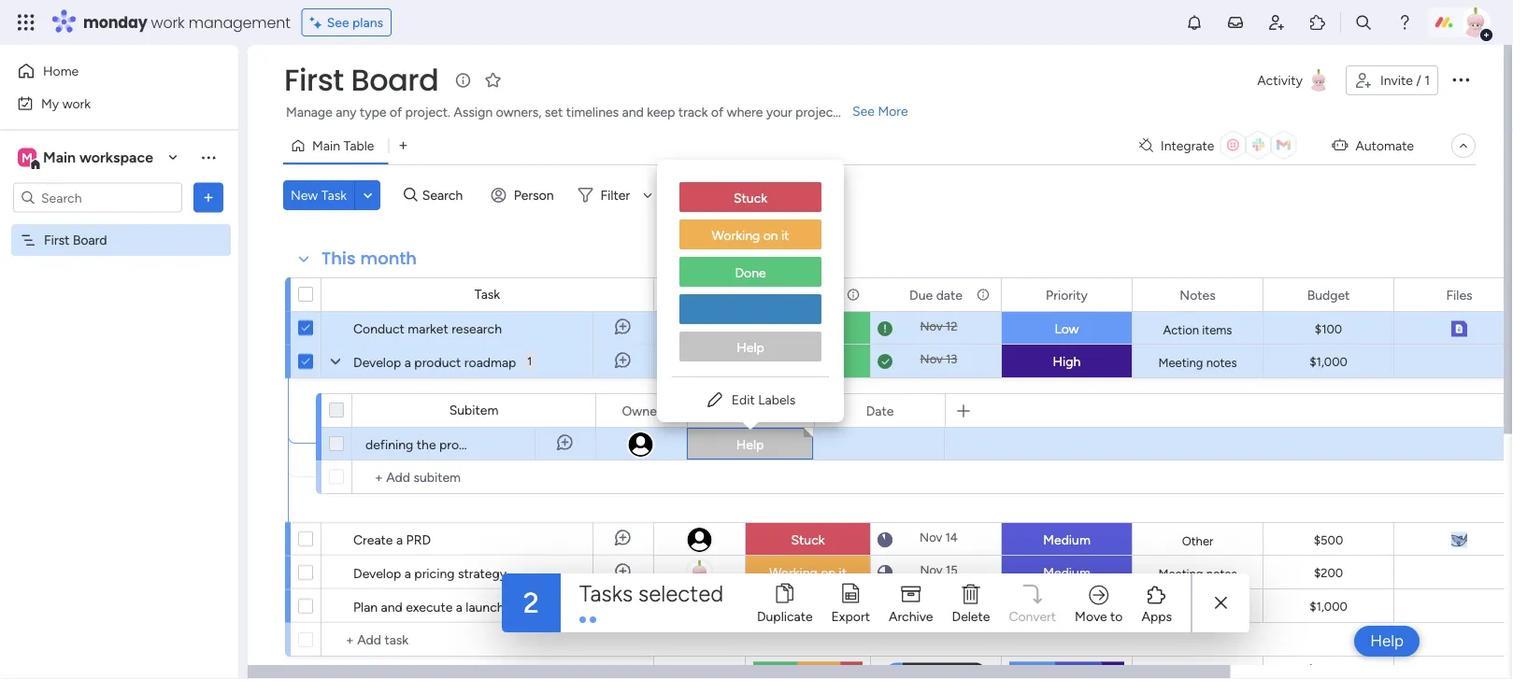 Task type: locate. For each thing, give the bounding box(es) containing it.
option
[[0, 223, 238, 227], [680, 294, 822, 324]]

help
[[737, 340, 764, 356], [736, 437, 764, 453], [1371, 632, 1404, 651]]

plan
[[353, 599, 378, 615]]

move to
[[1075, 609, 1123, 625]]

a for pricing
[[405, 566, 411, 581]]

1 right roadmap
[[528, 355, 532, 368]]

option down search in workspace field
[[0, 223, 238, 227]]

stuck
[[734, 190, 768, 206], [791, 532, 825, 548]]

0 horizontal spatial first
[[44, 232, 70, 248]]

list box containing stuck
[[657, 167, 844, 377]]

12
[[946, 319, 958, 334]]

action
[[1164, 323, 1199, 337]]

launch
[[466, 599, 504, 615]]

1 horizontal spatial owner field
[[675, 285, 724, 305]]

develop
[[353, 354, 401, 370], [353, 566, 401, 581]]

0 vertical spatial other
[[1182, 534, 1214, 549]]

done
[[735, 265, 766, 281], [793, 321, 824, 337], [793, 354, 824, 370]]

filter button
[[571, 180, 659, 210]]

create a prd
[[353, 532, 431, 548]]

1 vertical spatial work
[[62, 95, 91, 111]]

working inside working on it 'option'
[[712, 228, 760, 244]]

owner up help option
[[680, 287, 719, 303]]

Status field
[[785, 285, 832, 305], [727, 401, 775, 421]]

Search in workspace field
[[39, 187, 156, 208]]

working left export
[[769, 599, 818, 615]]

on up export
[[821, 565, 836, 581]]

meeting
[[1159, 355, 1204, 370], [1159, 567, 1204, 581]]

owner field up the milestones.
[[617, 401, 666, 421]]

it inside 'option'
[[782, 228, 790, 244]]

1 vertical spatial working on it
[[769, 565, 847, 581]]

0 horizontal spatial owner
[[622, 403, 661, 419]]

and right plan
[[381, 599, 403, 615]]

column information image right "date"
[[976, 287, 991, 302]]

of right type
[[390, 104, 402, 120]]

activity
[[1258, 72, 1303, 88]]

0 vertical spatial done
[[735, 265, 766, 281]]

0 vertical spatial and
[[622, 104, 644, 120]]

1 vertical spatial first board
[[44, 232, 107, 248]]

working
[[712, 228, 760, 244], [769, 565, 818, 581], [769, 599, 818, 615]]

owner field up help option
[[675, 285, 724, 305]]

board up type
[[351, 59, 439, 101]]

work inside button
[[62, 95, 91, 111]]

task up 'research'
[[475, 287, 500, 302]]

nov 13
[[920, 352, 958, 367]]

owner
[[680, 287, 719, 303], [622, 403, 661, 419]]

0 vertical spatial meeting
[[1159, 355, 1204, 370]]

done down working on it 'option'
[[735, 265, 766, 281]]

Date field
[[862, 401, 899, 421]]

$2,800
[[1308, 662, 1350, 678]]

2 nov from the top
[[920, 352, 943, 367]]

task inside new task button
[[321, 187, 347, 203]]

and
[[622, 104, 644, 120], [590, 437, 611, 452], [381, 599, 403, 615]]

1 vertical spatial status
[[732, 403, 770, 419]]

0 vertical spatial notes
[[1207, 355, 1237, 370]]

2 meeting notes from the top
[[1159, 567, 1237, 581]]

2 vertical spatial and
[[381, 599, 403, 615]]

0 vertical spatial option
[[0, 223, 238, 227]]

meeting down action
[[1159, 355, 1204, 370]]

invite members image
[[1268, 13, 1286, 32]]

items
[[1202, 323, 1232, 337]]

high
[[1053, 354, 1081, 370]]

0 vertical spatial see
[[327, 14, 349, 30]]

a left product
[[405, 354, 411, 370]]

project
[[796, 104, 838, 120]]

first down search in workspace field
[[44, 232, 70, 248]]

1 vertical spatial other
[[1182, 600, 1214, 615]]

1 $1,000 from the top
[[1310, 355, 1348, 370]]

2 vertical spatial help
[[1371, 632, 1404, 651]]

date
[[936, 287, 963, 303]]

2 notes from the top
[[1207, 567, 1237, 581]]

develop down conduct
[[353, 354, 401, 370]]

event
[[508, 599, 541, 615]]

1 vertical spatial medium
[[1043, 565, 1091, 581]]

1 meeting notes from the top
[[1159, 355, 1237, 370]]

0 vertical spatial 1
[[1425, 72, 1430, 88]]

status down help option
[[732, 403, 770, 419]]

Notes field
[[1175, 285, 1221, 305]]

help inside option
[[737, 340, 764, 356]]

2 column information image from the left
[[976, 287, 991, 302]]

on down hide popup button
[[763, 228, 778, 244]]

owner up the milestones.
[[622, 403, 661, 419]]

1 vertical spatial and
[[590, 437, 611, 452]]

main inside workspace selection element
[[43, 149, 76, 166]]

ruby anderson image
[[1461, 7, 1491, 37]]

working for medium
[[769, 565, 818, 581]]

2 low from the top
[[1055, 599, 1079, 615]]

hide
[[766, 187, 794, 203]]

0 vertical spatial options image
[[1450, 68, 1472, 90]]

working for done
[[712, 228, 760, 244]]

workspace options image
[[199, 148, 218, 167]]

done left v2 overdue deadline icon
[[793, 321, 824, 337]]

0 vertical spatial on
[[763, 228, 778, 244]]

1 vertical spatial option
[[680, 294, 822, 324]]

apps
[[1142, 609, 1172, 624]]

any
[[336, 104, 357, 120]]

1 horizontal spatial status field
[[785, 285, 832, 305]]

invite / 1
[[1381, 72, 1430, 88]]

0 horizontal spatial status
[[732, 403, 770, 419]]

1 column information image from the left
[[846, 287, 861, 302]]

add view image
[[399, 139, 407, 153]]

1 develop from the top
[[353, 354, 401, 370]]

home
[[43, 63, 79, 79]]

meeting notes up apps
[[1159, 567, 1237, 581]]

it for done
[[782, 228, 790, 244]]

low left to
[[1055, 599, 1079, 615]]

0 vertical spatial first board
[[284, 59, 439, 101]]

develop for develop a product roadmap
[[353, 354, 401, 370]]

select product image
[[17, 13, 36, 32]]

1 horizontal spatial stuck
[[791, 532, 825, 548]]

Budget field
[[1303, 285, 1355, 305]]

delete
[[952, 609, 990, 625]]

$100
[[1315, 322, 1343, 337]]

0 horizontal spatial task
[[321, 187, 347, 203]]

automate
[[1356, 138, 1414, 154]]

0 vertical spatial working
[[712, 228, 760, 244]]

management
[[189, 12, 290, 33]]

0 vertical spatial working on it
[[712, 228, 790, 244]]

1 horizontal spatial work
[[151, 12, 185, 33]]

$1,000 down $200
[[1310, 600, 1348, 615]]

board down search in workspace field
[[73, 232, 107, 248]]

+ Add task text field
[[331, 629, 645, 652]]

0 vertical spatial help
[[737, 340, 764, 356]]

2 vertical spatial done
[[793, 354, 824, 370]]

1 medium from the top
[[1043, 532, 1091, 548]]

help button
[[1355, 626, 1420, 657]]

1 nov from the top
[[920, 319, 943, 334]]

1 vertical spatial owner
[[622, 403, 661, 419]]

of right track
[[711, 104, 724, 120]]

Owner field
[[675, 285, 724, 305], [617, 401, 666, 421]]

notes
[[1207, 355, 1237, 370], [1207, 567, 1237, 581]]

0 vertical spatial owner
[[680, 287, 719, 303]]

tasks
[[580, 581, 633, 608]]

nov left 18
[[920, 597, 943, 612]]

v2 overdue deadline image
[[878, 320, 893, 338]]

1 horizontal spatial of
[[711, 104, 724, 120]]

status
[[790, 287, 828, 303], [732, 403, 770, 419]]

v2 search image
[[404, 185, 418, 206]]

working up done option
[[712, 228, 760, 244]]

0 vertical spatial medium
[[1043, 532, 1091, 548]]

board inside list box
[[73, 232, 107, 248]]

workspace
[[79, 149, 153, 166]]

0 horizontal spatial options image
[[199, 188, 218, 207]]

milestones.
[[615, 437, 681, 452]]

3 nov from the top
[[920, 531, 943, 545]]

0 vertical spatial it
[[782, 228, 790, 244]]

main
[[312, 138, 340, 154], [43, 149, 76, 166]]

$200
[[1314, 566, 1343, 581]]

2 $1,000 from the top
[[1310, 600, 1348, 615]]

$1,000 down '$100' at the right
[[1310, 355, 1348, 370]]

0 vertical spatial develop
[[353, 354, 401, 370]]

options image right /
[[1450, 68, 1472, 90]]

option down done option
[[680, 294, 822, 324]]

0 vertical spatial low
[[1055, 321, 1079, 337]]

1 vertical spatial done
[[793, 321, 824, 337]]

1 horizontal spatial board
[[351, 59, 439, 101]]

see left more
[[853, 103, 875, 119]]

main for main table
[[312, 138, 340, 154]]

1 vertical spatial task
[[475, 287, 500, 302]]

new task
[[291, 187, 347, 203]]

low
[[1055, 321, 1079, 337], [1055, 599, 1079, 615]]

2 vertical spatial on
[[821, 599, 836, 615]]

see plans
[[327, 14, 383, 30]]

main inside button
[[312, 138, 340, 154]]

1 horizontal spatial column information image
[[976, 287, 991, 302]]

help option
[[680, 332, 822, 362]]

1 vertical spatial on
[[821, 565, 836, 581]]

nov left 15
[[920, 563, 943, 578]]

1 of from the left
[[390, 104, 402, 120]]

table
[[344, 138, 374, 154]]

main left table
[[312, 138, 340, 154]]

it
[[782, 228, 790, 244], [839, 565, 847, 581], [839, 599, 847, 615]]

on for done
[[763, 228, 778, 244]]

and right features,
[[590, 437, 611, 452]]

1 vertical spatial it
[[839, 565, 847, 581]]

1 vertical spatial low
[[1055, 599, 1079, 615]]

0 vertical spatial status field
[[785, 285, 832, 305]]

0 horizontal spatial work
[[62, 95, 91, 111]]

1 vertical spatial see
[[853, 103, 875, 119]]

on right duplicate
[[821, 599, 836, 615]]

Files field
[[1442, 285, 1478, 305]]

a left prd
[[396, 532, 403, 548]]

1 right /
[[1425, 72, 1430, 88]]

see inside 'button'
[[327, 14, 349, 30]]

0 vertical spatial work
[[151, 12, 185, 33]]

first board down search in workspace field
[[44, 232, 107, 248]]

status field up help option
[[785, 285, 832, 305]]

first up manage
[[284, 59, 344, 101]]

list box
[[657, 167, 844, 377]]

a left pricing
[[405, 566, 411, 581]]

2 other from the top
[[1182, 600, 1214, 615]]

and left keep
[[622, 104, 644, 120]]

2 vertical spatial working
[[769, 599, 818, 615]]

0 horizontal spatial 1
[[528, 355, 532, 368]]

1 vertical spatial $1,000
[[1310, 600, 1348, 615]]

0 vertical spatial board
[[351, 59, 439, 101]]

options image
[[1450, 68, 1472, 90], [199, 188, 218, 207]]

1 vertical spatial help
[[736, 437, 764, 453]]

2
[[524, 587, 539, 620]]

1 vertical spatial meeting notes
[[1159, 567, 1237, 581]]

meeting notes down action items
[[1159, 355, 1237, 370]]

type
[[360, 104, 387, 120]]

activity button
[[1250, 65, 1339, 95]]

meeting up apps
[[1159, 567, 1204, 581]]

work right the my
[[62, 95, 91, 111]]

notifications image
[[1185, 13, 1204, 32]]

0 vertical spatial $1,000
[[1310, 355, 1348, 370]]

task right new
[[321, 187, 347, 203]]

+ Add subitem text field
[[362, 466, 556, 489]]

a for product
[[405, 354, 411, 370]]

status for rightmost status "field"
[[790, 287, 828, 303]]

it down hide
[[782, 228, 790, 244]]

stuck option
[[680, 182, 822, 212]]

column information image
[[846, 287, 861, 302], [976, 287, 991, 302]]

13
[[946, 352, 958, 367]]

4 nov from the top
[[920, 563, 943, 578]]

1 vertical spatial stuck
[[791, 532, 825, 548]]

stuck up working on it 'option'
[[734, 190, 768, 206]]

see left plans
[[327, 14, 349, 30]]

it up export
[[839, 565, 847, 581]]

nov left 14
[[920, 531, 943, 545]]

status up help option
[[790, 287, 828, 303]]

stuck up duplicate
[[791, 532, 825, 548]]

0 horizontal spatial of
[[390, 104, 402, 120]]

duplicate
[[757, 609, 813, 625]]

0 vertical spatial owner field
[[675, 285, 724, 305]]

invite
[[1381, 72, 1413, 88]]

1 horizontal spatial see
[[853, 103, 875, 119]]

1 vertical spatial meeting
[[1159, 567, 1204, 581]]

1 vertical spatial board
[[73, 232, 107, 248]]

track
[[679, 104, 708, 120]]

1 vertical spatial notes
[[1207, 567, 1237, 581]]

column information image left due at the top right of the page
[[846, 287, 861, 302]]

work right monday
[[151, 12, 185, 33]]

roadmap
[[464, 354, 516, 370]]

0 vertical spatial first
[[284, 59, 344, 101]]

1 notes from the top
[[1207, 355, 1237, 370]]

working on it inside working on it 'option'
[[712, 228, 790, 244]]

working on it
[[712, 228, 790, 244], [769, 565, 847, 581], [769, 599, 847, 615]]

features,
[[535, 437, 587, 452]]

it right duplicate
[[839, 599, 847, 615]]

a left launch
[[456, 599, 463, 615]]

main right 'workspace' icon
[[43, 149, 76, 166]]

1
[[1425, 72, 1430, 88], [528, 355, 532, 368]]

First Board field
[[280, 59, 443, 101]]

low up high at the right bottom of the page
[[1055, 321, 1079, 337]]

search everything image
[[1355, 13, 1373, 32]]

first board up type
[[284, 59, 439, 101]]

nov left 12
[[920, 319, 943, 334]]

0 vertical spatial status
[[790, 287, 828, 303]]

nov left the 13
[[920, 352, 943, 367]]

This month field
[[317, 247, 422, 271]]

on inside 'option'
[[763, 228, 778, 244]]

of
[[390, 104, 402, 120], [711, 104, 724, 120]]

0 vertical spatial task
[[321, 187, 347, 203]]

done option
[[680, 257, 822, 287]]

workspace selection element
[[18, 146, 156, 171]]

collapse board header image
[[1456, 138, 1471, 153]]

0 horizontal spatial board
[[73, 232, 107, 248]]

meeting notes
[[1159, 355, 1237, 370], [1159, 567, 1237, 581]]

1 vertical spatial 1
[[528, 355, 532, 368]]

5 nov from the top
[[920, 597, 943, 612]]

2 develop from the top
[[353, 566, 401, 581]]

0 vertical spatial meeting notes
[[1159, 355, 1237, 370]]

0 horizontal spatial main
[[43, 149, 76, 166]]

work for my
[[62, 95, 91, 111]]

0 horizontal spatial see
[[327, 14, 349, 30]]

status for leftmost status "field"
[[732, 403, 770, 419]]

see
[[327, 14, 349, 30], [853, 103, 875, 119]]

develop a pricing strategy
[[353, 566, 507, 581]]

1 vertical spatial working
[[769, 565, 818, 581]]

1 vertical spatial status field
[[727, 401, 775, 421]]

edit
[[732, 392, 755, 408]]

1 other from the top
[[1182, 534, 1214, 549]]

1 horizontal spatial options image
[[1450, 68, 1472, 90]]

2 vertical spatial it
[[839, 599, 847, 615]]

develop a product roadmap
[[353, 354, 516, 370]]

sort
[[695, 187, 720, 203]]

assign
[[454, 104, 493, 120]]

monday
[[83, 12, 147, 33]]

workspace image
[[18, 147, 36, 168]]

0 vertical spatial stuck
[[734, 190, 768, 206]]

1 horizontal spatial main
[[312, 138, 340, 154]]

1 horizontal spatial task
[[475, 287, 500, 302]]

status field down help option
[[727, 401, 775, 421]]

1 horizontal spatial status
[[790, 287, 828, 303]]

0 horizontal spatial stuck
[[734, 190, 768, 206]]

options image down workspace options icon
[[199, 188, 218, 207]]

0 horizontal spatial column information image
[[846, 287, 861, 302]]

1 vertical spatial first
[[44, 232, 70, 248]]

set
[[545, 104, 563, 120]]

done up labels
[[793, 354, 824, 370]]

working up duplicate
[[769, 565, 818, 581]]

inbox image
[[1226, 13, 1245, 32]]

main table
[[312, 138, 374, 154]]

2 horizontal spatial and
[[622, 104, 644, 120]]

develop down create
[[353, 566, 401, 581]]

other
[[1182, 534, 1214, 549], [1182, 600, 1214, 615]]

0 horizontal spatial first board
[[44, 232, 107, 248]]

0 horizontal spatial status field
[[727, 401, 775, 421]]



Task type: vqa. For each thing, say whether or not it's contained in the screenshot.
Getting started element
no



Task type: describe. For each thing, give the bounding box(es) containing it.
to
[[1111, 609, 1123, 625]]

move
[[1075, 609, 1107, 625]]

export
[[832, 609, 870, 625]]

execute
[[406, 599, 453, 615]]

this month
[[322, 247, 417, 271]]

market
[[408, 321, 448, 337]]

due date
[[910, 287, 963, 303]]

defining the product's goals, features, and milestones.
[[366, 437, 681, 452]]

nov for nov 13
[[920, 352, 943, 367]]

Priority field
[[1042, 285, 1093, 305]]

v2 done deadline image
[[878, 353, 893, 371]]

month
[[360, 247, 417, 271]]

my work
[[41, 95, 91, 111]]

person
[[514, 187, 554, 203]]

15
[[946, 563, 958, 578]]

see for see more
[[853, 103, 875, 119]]

convert
[[1009, 609, 1056, 625]]

1 button
[[524, 345, 536, 379]]

Due date field
[[905, 285, 967, 305]]

edit labels
[[732, 392, 796, 408]]

1 horizontal spatial and
[[590, 437, 611, 452]]

1 horizontal spatial first
[[284, 59, 344, 101]]

defining
[[366, 437, 414, 452]]

conduct market research
[[353, 321, 502, 337]]

first board inside list box
[[44, 232, 107, 248]]

goals,
[[498, 437, 532, 452]]

stuck inside option
[[734, 190, 768, 206]]

your
[[766, 104, 792, 120]]

integrate
[[1161, 138, 1215, 154]]

1 meeting from the top
[[1159, 355, 1204, 370]]

keep
[[647, 104, 675, 120]]

arrow down image
[[637, 184, 659, 207]]

2 meeting from the top
[[1159, 567, 1204, 581]]

my
[[41, 95, 59, 111]]

first inside list box
[[44, 232, 70, 248]]

main workspace
[[43, 149, 153, 166]]

new task button
[[283, 180, 354, 210]]

main table button
[[283, 131, 388, 161]]

edit labels button
[[672, 385, 829, 415]]

1 horizontal spatial owner
[[680, 287, 719, 303]]

research
[[452, 321, 502, 337]]

develop for develop a pricing strategy
[[353, 566, 401, 581]]

sort button
[[665, 180, 731, 210]]

angle down image
[[363, 188, 372, 202]]

help image
[[1396, 13, 1414, 32]]

owners,
[[496, 104, 542, 120]]

manage
[[286, 104, 333, 120]]

$500
[[1314, 533, 1344, 548]]

1 vertical spatial options image
[[199, 188, 218, 207]]

hide button
[[736, 180, 805, 210]]

home button
[[11, 56, 201, 86]]

column information image for status
[[846, 287, 861, 302]]

new
[[291, 187, 318, 203]]

first board list box
[[0, 221, 238, 509]]

a for prd
[[396, 532, 403, 548]]

apps image
[[1309, 13, 1327, 32]]

more
[[878, 103, 908, 119]]

column information image for due date
[[976, 287, 991, 302]]

2 vertical spatial working on it
[[769, 599, 847, 615]]

create
[[353, 532, 393, 548]]

budget
[[1307, 287, 1350, 303]]

labels
[[758, 392, 796, 408]]

nov 14
[[920, 531, 958, 545]]

2 of from the left
[[711, 104, 724, 120]]

product's
[[439, 437, 495, 452]]

/
[[1417, 72, 1422, 88]]

1 horizontal spatial first board
[[284, 59, 439, 101]]

2 medium from the top
[[1043, 565, 1091, 581]]

files
[[1447, 287, 1473, 303]]

notes
[[1180, 287, 1216, 303]]

work for monday
[[151, 12, 185, 33]]

priority
[[1046, 287, 1088, 303]]

filter
[[601, 187, 630, 203]]

it for medium
[[839, 565, 847, 581]]

done for conduct market research
[[793, 321, 824, 337]]

pricing
[[414, 566, 455, 581]]

strategy
[[458, 566, 507, 581]]

on for medium
[[821, 565, 836, 581]]

the
[[417, 437, 436, 452]]

nov for nov 14
[[920, 531, 943, 545]]

show board description image
[[452, 71, 474, 90]]

conduct
[[353, 321, 405, 337]]

prd
[[406, 532, 431, 548]]

main for main workspace
[[43, 149, 76, 166]]

nov 15
[[920, 563, 958, 578]]

working on it for medium
[[769, 565, 847, 581]]

where
[[727, 104, 763, 120]]

working on it for done
[[712, 228, 790, 244]]

nov 12
[[920, 319, 958, 334]]

this
[[322, 247, 356, 271]]

see more link
[[851, 102, 910, 121]]

tasks selected
[[580, 581, 724, 608]]

see plans button
[[302, 8, 392, 36]]

add to favorites image
[[484, 71, 502, 89]]

0 horizontal spatial and
[[381, 599, 403, 615]]

product
[[414, 354, 461, 370]]

manage any type of project. assign owners, set timelines and keep track of where your project stands.
[[286, 104, 883, 120]]

Search field
[[418, 182, 474, 208]]

m
[[22, 150, 33, 165]]

nov for nov 15
[[920, 563, 943, 578]]

0 horizontal spatial owner field
[[617, 401, 666, 421]]

nov for nov 18
[[920, 597, 943, 612]]

done inside done option
[[735, 265, 766, 281]]

1 horizontal spatial 1
[[1425, 72, 1430, 88]]

selected
[[639, 581, 724, 608]]

plan and execute a launch event
[[353, 599, 541, 615]]

help inside button
[[1371, 632, 1404, 651]]

monday work management
[[83, 12, 290, 33]]

working on it option
[[680, 220, 822, 250]]

subitem
[[449, 402, 499, 418]]

date
[[866, 403, 894, 419]]

see for see plans
[[327, 14, 349, 30]]

invite / 1 button
[[1346, 65, 1439, 95]]

autopilot image
[[1333, 133, 1348, 157]]

nov 18
[[920, 597, 958, 612]]

0 horizontal spatial option
[[0, 223, 238, 227]]

nov for nov 12
[[920, 319, 943, 334]]

1 horizontal spatial option
[[680, 294, 822, 324]]

1 low from the top
[[1055, 321, 1079, 337]]

person button
[[484, 180, 565, 210]]

14
[[946, 531, 958, 545]]

done for develop a product roadmap
[[793, 354, 824, 370]]

dapulse integrations image
[[1140, 139, 1153, 153]]



